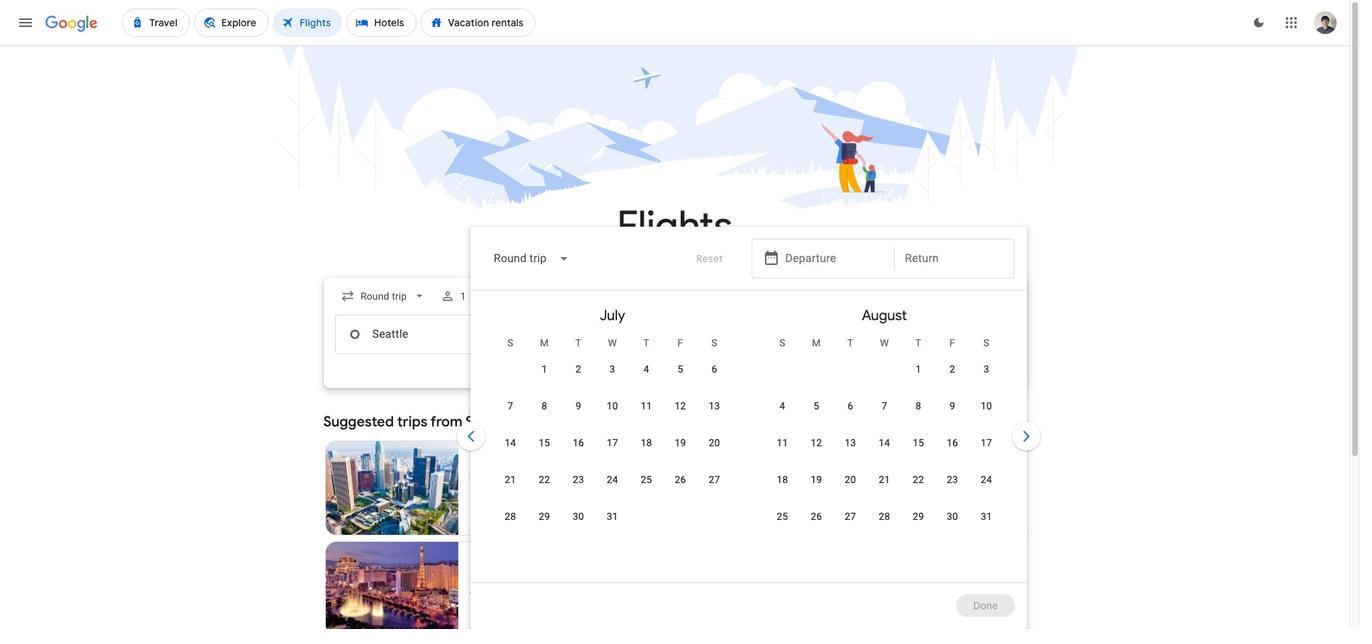 Task type: vqa. For each thing, say whether or not it's contained in the screenshot.


Task type: locate. For each thing, give the bounding box(es) containing it.
1 inside popup button
[[460, 290, 466, 302]]

15 inside suggested trips from seattle region
[[524, 482, 535, 494]]

1 horizontal spatial 21
[[879, 474, 890, 485]]

1 vertical spatial 5
[[814, 400, 819, 412]]

19 button up mon, aug 26 element
[[799, 472, 833, 506]]

1 horizontal spatial 5 button
[[799, 399, 833, 433]]

grid containing july
[[476, 296, 1020, 591]]

6 right mon, aug 5 element
[[848, 400, 853, 412]]

1 for 1 stop
[[487, 482, 493, 494]]

row containing 28
[[493, 503, 629, 543]]

10
[[607, 400, 618, 412], [981, 400, 992, 412]]

row up wed, aug 14 element
[[765, 392, 1003, 433]]

1 horizontal spatial 20
[[845, 474, 856, 485]]

1 vertical spatial 27
[[845, 511, 856, 522]]

18 for thu, jul 18 element
[[641, 437, 652, 448]]

s up sat, jul 6 'element'
[[711, 337, 717, 349]]

3 button for july
[[595, 362, 629, 396]]

29 button left fri, aug 30 element at the right
[[901, 509, 935, 543]]

0 horizontal spatial 23 button
[[561, 472, 595, 506]]

sun, aug 25 element
[[777, 509, 788, 523]]

Departure text field
[[785, 315, 883, 353]]

1 horizontal spatial 28 button
[[867, 509, 901, 543]]

29
[[539, 511, 550, 522], [913, 511, 924, 522]]

change appearance image
[[1242, 6, 1276, 40]]

15 button
[[527, 436, 561, 470], [901, 436, 935, 470]]

28 button
[[493, 509, 527, 543], [867, 509, 901, 543]]

1 horizontal spatial 4
[[780, 400, 785, 412]]

9 button
[[561, 399, 595, 433], [935, 399, 969, 433]]

sun, jul 7 element
[[508, 399, 513, 413]]

30
[[573, 511, 584, 522], [947, 511, 958, 522]]

2 28 from the left
[[879, 511, 890, 522]]

2 right thu, aug 1 element on the bottom of page
[[950, 363, 955, 375]]

15 inside august row group
[[913, 437, 924, 448]]

wed, aug 28 element
[[879, 509, 890, 523]]

1 f from the left
[[678, 337, 683, 349]]

10 button up sat, aug 17 element
[[969, 399, 1003, 433]]

18 button up sun, aug 25 element
[[765, 472, 799, 506]]

21 button
[[493, 472, 527, 506], [867, 472, 901, 506]]

None text field
[[335, 315, 534, 354]]

21 inside august row group
[[879, 474, 890, 485]]

1 9 from the left
[[576, 400, 581, 412]]

25 left mon, aug 26 element
[[777, 511, 788, 522]]

15 for thu, aug 15 element
[[913, 437, 924, 448]]

row
[[527, 350, 731, 396], [901, 350, 1003, 396], [493, 392, 731, 433], [765, 392, 1003, 433], [493, 429, 731, 470], [765, 429, 1003, 470], [493, 466, 731, 506], [765, 466, 1003, 506], [493, 503, 629, 543], [765, 503, 1003, 543]]

7 inside july row group
[[508, 400, 513, 412]]

31 button right fri, aug 30 element at the right
[[969, 509, 1003, 543]]

mon, jul 15 element
[[539, 436, 550, 450]]

28 inside august row group
[[879, 511, 890, 522]]

8 for mon, jul 8 element
[[542, 400, 547, 412]]

19 right 'sun, aug 18' element
[[811, 474, 822, 485]]

6 inside august row group
[[848, 400, 853, 412]]

23 button
[[561, 472, 595, 506], [935, 472, 969, 506]]

2 2 from the left
[[950, 363, 955, 375]]

0 horizontal spatial 11
[[641, 400, 652, 412]]

2 8 from the left
[[916, 400, 921, 412]]

20 button up tue, aug 27 element
[[833, 472, 867, 506]]

9
[[576, 400, 581, 412], [950, 400, 955, 412]]

10 inside july row group
[[607, 400, 618, 412]]

m for august
[[812, 337, 821, 349]]

0 vertical spatial 18 button
[[629, 436, 663, 470]]

1 horizontal spatial 29 button
[[901, 509, 935, 543]]

19 button
[[663, 436, 697, 470], [799, 472, 833, 506]]

29 button left tue, jul 30 element
[[527, 509, 561, 543]]

2 28 button from the left
[[867, 509, 901, 543]]

1 1 button from the left
[[527, 362, 561, 396]]

s
[[507, 337, 513, 349], [711, 337, 717, 349], [779, 337, 785, 349], [983, 337, 989, 349]]

1 m from the left
[[540, 337, 549, 349]]

23 inside august row group
[[947, 474, 958, 485]]

1 7 button from the left
[[493, 399, 527, 433]]

15 down explore
[[913, 437, 924, 448]]

1 14 button from the left
[[493, 436, 527, 470]]

8 right sun, jul 7 element
[[542, 400, 547, 412]]

25 inside august row group
[[777, 511, 788, 522]]

0 horizontal spatial 31 button
[[595, 509, 629, 543]]

m inside july row group
[[540, 337, 549, 349]]

0 horizontal spatial 22
[[539, 474, 550, 485]]

8 inside july row group
[[542, 400, 547, 412]]

20 button up sat, jul 27 "element"
[[697, 436, 731, 470]]

2 10 button from the left
[[969, 399, 1003, 433]]

1 vertical spatial 19
[[811, 474, 822, 485]]

15 for 15 hr 12 min
[[524, 482, 535, 494]]

0 horizontal spatial 4 button
[[629, 362, 663, 396]]

1 10 button from the left
[[595, 399, 629, 433]]

18 inside august row group
[[777, 474, 788, 485]]

23 button up fri, aug 30 element at the right
[[935, 472, 969, 506]]

w for july
[[608, 337, 617, 349]]

0 vertical spatial 4 button
[[629, 362, 663, 396]]

17 button up the wed, jul 24 element
[[595, 436, 629, 470]]

30 button
[[561, 509, 595, 543], [935, 509, 969, 543]]

1 2 button from the left
[[561, 362, 595, 396]]

13 right the fri, jul 12 "element"
[[709, 400, 720, 412]]

26 inside july row group
[[675, 474, 686, 485]]

18 right wed, jul 17 element
[[641, 437, 652, 448]]

15 left hr
[[524, 482, 535, 494]]

0 vertical spatial 5 button
[[663, 362, 697, 396]]

5 left tue, aug 6 element
[[814, 400, 819, 412]]

16 button up tue, jul 23 element
[[561, 436, 595, 470]]

7 right tue, aug 6 element
[[882, 400, 887, 412]]

31 button
[[595, 509, 629, 543], [969, 509, 1003, 543]]

0 vertical spatial 11
[[641, 400, 652, 412]]

mon, aug 26 element
[[811, 509, 822, 523]]

16 inside august row group
[[947, 437, 958, 448]]

min
[[563, 482, 580, 494]]

2 w from the left
[[880, 337, 889, 349]]

5 left sat, jul 6 'element'
[[678, 363, 683, 375]]

1 30 from the left
[[573, 511, 584, 522]]

8 up explore
[[916, 400, 921, 412]]

1 22 button from the left
[[527, 472, 561, 506]]

10 right tue, jul 9 element
[[607, 400, 618, 412]]

2 apr from the top
[[470, 569, 486, 580]]

1 for thu, aug 1 element on the bottom of page
[[916, 363, 921, 375]]

sat, aug 31 element
[[981, 509, 992, 523]]

10 button
[[595, 399, 629, 433], [969, 399, 1003, 433]]

f inside august row group
[[950, 337, 955, 349]]

21 for "wed, aug 21" element
[[879, 474, 890, 485]]

3 button up sat, aug 10 element
[[969, 362, 1003, 396]]

w down the august
[[880, 337, 889, 349]]

26 button left tue, aug 27 element
[[799, 509, 833, 543]]

1 8 from the left
[[542, 400, 547, 412]]

2 16 from the left
[[947, 437, 958, 448]]

1 w from the left
[[608, 337, 617, 349]]

row containing 14
[[493, 429, 731, 470]]

29 left fri, aug 30 element at the right
[[913, 511, 924, 522]]

27 button right fri, jul 26 element
[[697, 472, 731, 506]]

sun, jul 14 element
[[505, 436, 516, 450]]

29 inside july row group
[[539, 511, 550, 522]]

0 vertical spatial 20
[[709, 437, 720, 448]]

m inside august row group
[[812, 337, 821, 349]]

2 15 button from the left
[[901, 436, 935, 470]]

mon, jul 1 element
[[542, 362, 547, 376]]

13 right mon, aug 12 element
[[845, 437, 856, 448]]

12 right sun, aug 11 element
[[811, 437, 822, 448]]

explore
[[914, 416, 948, 429]]

1 horizontal spatial 3 button
[[969, 362, 1003, 396]]

1 22 from the left
[[539, 474, 550, 485]]

26 button right thu, jul 25 element
[[663, 472, 697, 506]]

10 for 'wed, jul 10' element
[[607, 400, 618, 412]]

1 horizontal spatial 16 button
[[935, 436, 969, 470]]

5 button
[[663, 362, 697, 396], [799, 399, 833, 433]]

0 horizontal spatial f
[[678, 337, 683, 349]]

7 inside august row group
[[882, 400, 887, 412]]

0 horizontal spatial 31
[[607, 511, 618, 522]]

4 t from the left
[[915, 337, 921, 349]]

1 inside suggested trips from seattle region
[[487, 482, 493, 494]]

2 7 button from the left
[[867, 399, 901, 433]]

2 22 button from the left
[[901, 472, 935, 506]]

0 horizontal spatial 17
[[607, 437, 618, 448]]

2 t from the left
[[643, 337, 649, 349]]

23 for tue, jul 23 element
[[573, 474, 584, 485]]

0 horizontal spatial 2
[[576, 363, 581, 375]]

29 inside august row group
[[913, 511, 924, 522]]

29 button
[[527, 509, 561, 543], [901, 509, 935, 543]]

24 button up sat, aug 31 element
[[969, 472, 1003, 506]]

7 up seattle
[[508, 400, 513, 412]]

1 horizontal spatial 15 button
[[901, 436, 935, 470]]

31
[[607, 511, 618, 522], [981, 511, 992, 522]]

0 vertical spatial 5
[[678, 363, 683, 375]]

5 for mon, aug 5 element
[[814, 400, 819, 412]]

2 22 from the left
[[913, 474, 924, 485]]

mon, aug 12 element
[[811, 436, 822, 450]]

1 horizontal spatial 11
[[777, 437, 788, 448]]

1 vertical spatial 12 button
[[799, 436, 833, 470]]

1 horizontal spatial 24 button
[[969, 472, 1003, 506]]

1 28 button from the left
[[493, 509, 527, 543]]

1 horizontal spatial 21 button
[[867, 472, 901, 506]]

m
[[540, 337, 549, 349], [812, 337, 821, 349]]

24 right fri, aug 23 "element"
[[981, 474, 992, 485]]

4 button up sun, aug 11 element
[[765, 399, 799, 433]]

1 return text field from the top
[[905, 239, 1003, 278]]

july
[[600, 307, 625, 324]]

10 inside august row group
[[981, 400, 992, 412]]

9 inside july row group
[[576, 400, 581, 412]]

22 button inside august row group
[[901, 472, 935, 506]]

1 horizontal spatial 25 button
[[765, 509, 799, 543]]

4 button
[[629, 362, 663, 396], [765, 399, 799, 433]]

0 horizontal spatial 20 button
[[697, 436, 731, 470]]

2 7 from the left
[[882, 400, 887, 412]]

w up wed, jul 3 element
[[608, 337, 617, 349]]

0 horizontal spatial 26
[[675, 474, 686, 485]]

thu, aug 1 element
[[916, 362, 921, 376]]

m up mon, aug 5 element
[[812, 337, 821, 349]]

f up fri, jul 5 element
[[678, 337, 683, 349]]

previous image
[[454, 419, 488, 453]]

mon, aug 5 element
[[814, 399, 819, 413]]

3 for july
[[610, 363, 615, 375]]

1 2 from the left
[[576, 363, 581, 375]]

9 for tue, jul 9 element
[[576, 400, 581, 412]]

14 inside august row group
[[879, 437, 890, 448]]

wed, aug 21 element
[[879, 472, 890, 487]]

0 horizontal spatial 7
[[508, 400, 513, 412]]

4 inside august row group
[[780, 400, 785, 412]]

23
[[573, 474, 584, 485], [947, 474, 958, 485]]

1 21 from the left
[[505, 474, 516, 485]]

13 button
[[697, 399, 731, 433], [833, 436, 867, 470]]

next image
[[1009, 419, 1043, 453]]

1 horizontal spatial 7
[[882, 400, 887, 412]]

1 s from the left
[[507, 337, 513, 349]]

2 21 from the left
[[879, 474, 890, 485]]

thu, aug 15 element
[[913, 436, 924, 450]]

7 button
[[493, 399, 527, 433], [867, 399, 901, 433]]

23 inside july row group
[[573, 474, 584, 485]]

0 horizontal spatial 3 button
[[595, 362, 629, 396]]

1 17 button from the left
[[595, 436, 629, 470]]

2 23 from the left
[[947, 474, 958, 485]]

2 17 from the left
[[981, 437, 992, 448]]

apr 20 – 26
[[470, 569, 522, 580]]

1 16 from the left
[[573, 437, 584, 448]]

0 horizontal spatial 27
[[709, 474, 720, 485]]

1 14 from the left
[[505, 437, 516, 448]]

26 button
[[663, 472, 697, 506], [799, 509, 833, 543]]

14 button
[[493, 436, 527, 470], [867, 436, 901, 470]]

0 vertical spatial 19
[[675, 437, 686, 448]]

m up mon, jul 1 element
[[540, 337, 549, 349]]

15 button up thu, aug 22 element
[[901, 436, 935, 470]]

4
[[644, 363, 649, 375], [780, 400, 785, 412]]

12 inside july row group
[[675, 400, 686, 412]]

2 3 button from the left
[[969, 362, 1003, 396]]

Departure text field
[[785, 239, 883, 278]]

1 horizontal spatial 17
[[981, 437, 992, 448]]

20 button
[[697, 436, 731, 470], [833, 472, 867, 506]]

0 horizontal spatial 28 button
[[493, 509, 527, 543]]

fri, jul 12 element
[[675, 399, 686, 413]]

20
[[709, 437, 720, 448], [845, 474, 856, 485]]

2 10 from the left
[[981, 400, 992, 412]]

0 horizontal spatial 26 button
[[663, 472, 697, 506]]

f
[[678, 337, 683, 349], [950, 337, 955, 349]]

2 inside july row group
[[576, 363, 581, 375]]

30 inside july row group
[[573, 511, 584, 522]]

26 right thu, jul 25 element
[[675, 474, 686, 485]]

11 inside july row group
[[641, 400, 652, 412]]

0 vertical spatial 20 button
[[697, 436, 731, 470]]

mon, jul 22 element
[[539, 472, 550, 487]]

1 3 button from the left
[[595, 362, 629, 396]]

w for august
[[880, 337, 889, 349]]

0 horizontal spatial 15
[[524, 482, 535, 494]]

row containing 18
[[765, 466, 1003, 506]]

19 button up fri, jul 26 element
[[663, 436, 697, 470]]

1 button up thu, aug 8 element
[[901, 362, 935, 396]]

15
[[539, 437, 550, 448], [913, 437, 924, 448], [524, 482, 535, 494]]

21 inside july row group
[[505, 474, 516, 485]]

1 button
[[435, 279, 492, 313]]

1 horizontal spatial 10
[[981, 400, 992, 412]]

8
[[542, 400, 547, 412], [916, 400, 921, 412]]

tue, jul 9 element
[[576, 399, 581, 413]]

19
[[675, 437, 686, 448], [811, 474, 822, 485]]

suggested trips from seattle
[[323, 413, 511, 431]]

16 down explore destinations
[[947, 437, 958, 448]]

2 button for august
[[935, 362, 969, 396]]

0 vertical spatial 26
[[675, 474, 686, 485]]

11
[[641, 400, 652, 412], [777, 437, 788, 448]]

26
[[675, 474, 686, 485], [811, 511, 822, 522]]

0 horizontal spatial 6
[[712, 363, 717, 375]]

0 horizontal spatial 17 button
[[595, 436, 629, 470]]

2 9 from the left
[[950, 400, 955, 412]]

row containing 21
[[493, 466, 731, 506]]

24 inside august row group
[[981, 474, 992, 485]]

20 inside july row group
[[709, 437, 720, 448]]

row up fri, aug 9 element
[[901, 350, 1003, 396]]

4 for sun, aug 4 element at bottom right
[[780, 400, 785, 412]]

30 inside august row group
[[947, 511, 958, 522]]

1 horizontal spatial 18 button
[[765, 472, 799, 506]]

14
[[505, 437, 516, 448], [879, 437, 890, 448]]

5 button up the fri, jul 12 "element"
[[663, 362, 697, 396]]

t
[[575, 337, 581, 349], [643, 337, 649, 349], [847, 337, 853, 349], [915, 337, 921, 349]]

10 button inside august row group
[[969, 399, 1003, 433]]

28 inside july row group
[[505, 511, 516, 522]]

2 14 button from the left
[[867, 436, 901, 470]]

24 button
[[595, 472, 629, 506], [969, 472, 1003, 506]]

13 button up sat, jul 20 element
[[697, 399, 731, 433]]

row down 15 hr 12 min
[[493, 503, 629, 543]]

2 9 button from the left
[[935, 399, 969, 433]]

flights
[[617, 201, 732, 251]]

23 right the mon, jul 22 element
[[573, 474, 584, 485]]

27 inside july row group
[[709, 474, 720, 485]]

1 vertical spatial 5 button
[[799, 399, 833, 433]]

14 up angeles
[[505, 437, 516, 448]]

1 vertical spatial 6 button
[[833, 399, 867, 433]]

6
[[712, 363, 717, 375], [848, 400, 853, 412]]

1 17 from the left
[[607, 437, 618, 448]]

18 button
[[629, 436, 663, 470], [765, 472, 799, 506]]

2 for july
[[576, 363, 581, 375]]

w
[[608, 337, 617, 349], [880, 337, 889, 349]]

17 inside august row group
[[981, 437, 992, 448]]

8 button up mon, jul 15 "element"
[[527, 399, 561, 433]]

2 s from the left
[[711, 337, 717, 349]]

28 button up vegas
[[493, 509, 527, 543]]

0 horizontal spatial 5 button
[[663, 362, 697, 396]]

18
[[641, 437, 652, 448], [777, 474, 788, 485]]

19 inside august row group
[[811, 474, 822, 485]]

1 3 from the left
[[610, 363, 615, 375]]

0 vertical spatial 6
[[712, 363, 717, 375]]

2 button up fri, aug 9 element
[[935, 362, 969, 396]]

2 m from the left
[[812, 337, 821, 349]]

1 24 button from the left
[[595, 472, 629, 506]]

16 inside july row group
[[573, 437, 584, 448]]

24 button up wed, jul 31 element
[[595, 472, 629, 506]]

12 inside august row group
[[811, 437, 822, 448]]

f inside july row group
[[678, 337, 683, 349]]

1 24 from the left
[[607, 474, 618, 485]]

1 horizontal spatial 9
[[950, 400, 955, 412]]

17 inside july row group
[[607, 437, 618, 448]]

31 inside july row group
[[607, 511, 618, 522]]

1 horizontal spatial 25
[[777, 511, 788, 522]]

8 button
[[527, 399, 561, 433], [901, 399, 935, 433]]

thu, jul 25 element
[[641, 472, 652, 487]]

11 button up 'sun, aug 18' element
[[765, 436, 799, 470]]

1 horizontal spatial 7 button
[[867, 399, 901, 433]]

t up thu, jul 4 element
[[643, 337, 649, 349]]

2
[[576, 363, 581, 375], [950, 363, 955, 375]]

None field
[[482, 242, 580, 276], [335, 283, 432, 309], [482, 242, 580, 276], [335, 283, 432, 309]]

mon, jul 29 element
[[539, 509, 550, 523]]

31 inside august row group
[[981, 511, 992, 522]]

17 button
[[595, 436, 629, 470], [969, 436, 1003, 470]]

6 inside july row group
[[712, 363, 717, 375]]

0 horizontal spatial 24 button
[[595, 472, 629, 506]]

12 button up mon, aug 19 element
[[799, 436, 833, 470]]

12 left sat, jul 13 element
[[675, 400, 686, 412]]

5 inside july row group
[[678, 363, 683, 375]]

13 inside august row group
[[845, 437, 856, 448]]

las vegas
[[470, 553, 522, 567]]

fri, aug 23 element
[[947, 472, 958, 487]]

0 vertical spatial 4
[[644, 363, 649, 375]]

t up thu, aug 1 element on the bottom of page
[[915, 337, 921, 349]]

24
[[607, 474, 618, 485], [981, 474, 992, 485]]

sat, jul 20 element
[[709, 436, 720, 450]]

Return text field
[[905, 239, 1003, 278], [905, 315, 1003, 353]]

7
[[508, 400, 513, 412], [882, 400, 887, 412]]

1 horizontal spatial 18
[[777, 474, 788, 485]]

0 horizontal spatial 1 button
[[527, 362, 561, 396]]

row up wed, jul 17 element
[[493, 392, 731, 433]]

1 29 from the left
[[539, 511, 550, 522]]

0 horizontal spatial 7 button
[[493, 399, 527, 433]]

17 right tue, jul 16 element
[[607, 437, 618, 448]]

5
[[678, 363, 683, 375], [814, 400, 819, 412]]

12
[[675, 400, 686, 412], [811, 437, 822, 448], [549, 482, 561, 494]]

3 inside july row group
[[610, 363, 615, 375]]

15 inside july row group
[[539, 437, 550, 448]]

12 for the fri, jul 12 "element"
[[675, 400, 686, 412]]

row down "wed, aug 21" element
[[765, 503, 1003, 543]]

0 horizontal spatial 28
[[505, 511, 516, 522]]

29 down hr
[[539, 511, 550, 522]]

1 vertical spatial apr
[[470, 569, 486, 580]]

2 button
[[561, 362, 595, 396], [935, 362, 969, 396]]

30 down min
[[573, 511, 584, 522]]

sat, jul 13 element
[[709, 399, 720, 413]]

14 for wed, aug 14 element
[[879, 437, 890, 448]]

6 button up "tue, aug 13" element
[[833, 399, 867, 433]]

tue, jul 2 element
[[576, 362, 581, 376]]

30 button right mon, jul 29 element
[[561, 509, 595, 543]]

0 horizontal spatial 11 button
[[629, 399, 663, 433]]

28 down stop
[[505, 511, 516, 522]]

15 – 23
[[488, 468, 522, 480]]

12 button
[[663, 399, 697, 433], [799, 436, 833, 470]]

sun, aug 11 element
[[777, 436, 788, 450]]

1 horizontal spatial 3
[[984, 363, 989, 375]]

11 left the fri, jul 12 "element"
[[641, 400, 652, 412]]

grid
[[476, 296, 1020, 591]]

w inside august row group
[[880, 337, 889, 349]]

16 button
[[561, 436, 595, 470], [935, 436, 969, 470]]

24 inside july row group
[[607, 474, 618, 485]]

18 button up thu, jul 25 element
[[629, 436, 663, 470]]

9 button up the fri, aug 16 element
[[935, 399, 969, 433]]

1
[[460, 290, 466, 302], [542, 363, 547, 375], [916, 363, 921, 375], [487, 482, 493, 494]]

25 button
[[629, 472, 663, 506], [765, 509, 799, 543]]

1 horizontal spatial w
[[880, 337, 889, 349]]

27 inside august row group
[[845, 511, 856, 522]]

2 horizontal spatial 15
[[913, 437, 924, 448]]

18 inside july row group
[[641, 437, 652, 448]]

15 right sun, jul 14 element
[[539, 437, 550, 448]]

1 horizontal spatial 23
[[947, 474, 958, 485]]

3 inside august row group
[[984, 363, 989, 375]]

0 vertical spatial 12
[[675, 400, 686, 412]]

1 vertical spatial 4
[[780, 400, 785, 412]]

0 vertical spatial 26 button
[[663, 472, 697, 506]]

18 for 'sun, aug 18' element
[[777, 474, 788, 485]]

26 for mon, aug 26 element
[[811, 511, 822, 522]]

3 for august
[[984, 363, 989, 375]]

3 button for august
[[969, 362, 1003, 396]]

1 button
[[527, 362, 561, 396], [901, 362, 935, 396]]

27 button
[[697, 472, 731, 506], [833, 509, 867, 543]]

28
[[505, 511, 516, 522], [879, 511, 890, 522]]

16
[[573, 437, 584, 448], [947, 437, 958, 448]]

20 inside august row group
[[845, 474, 856, 485]]

2 3 from the left
[[984, 363, 989, 375]]

0 horizontal spatial 21
[[505, 474, 516, 485]]

15 button up the mon, jul 22 element
[[527, 436, 561, 470]]

1 inside july row group
[[542, 363, 547, 375]]

0 horizontal spatial 14 button
[[493, 436, 527, 470]]

2 29 from the left
[[913, 511, 924, 522]]

thu, jul 18 element
[[641, 436, 652, 450]]

22 left min
[[539, 474, 550, 485]]

10 button inside july row group
[[595, 399, 629, 433]]

1 vertical spatial 26 button
[[799, 509, 833, 543]]

2 24 from the left
[[981, 474, 992, 485]]

2 2 button from the left
[[935, 362, 969, 396]]

16 right mon, jul 15 "element"
[[573, 437, 584, 448]]

2 f from the left
[[950, 337, 955, 349]]

17
[[607, 437, 618, 448], [981, 437, 992, 448]]

1 vertical spatial 20
[[845, 474, 856, 485]]

9 inside august row group
[[950, 400, 955, 412]]

15 for mon, jul 15 "element"
[[539, 437, 550, 448]]

13
[[709, 400, 720, 412], [845, 437, 856, 448]]

1 28 from the left
[[505, 511, 516, 522]]

20 left "wed, aug 21" element
[[845, 474, 856, 485]]

11 button
[[629, 399, 663, 433], [765, 436, 799, 470]]

24 for sat, aug 24 element
[[981, 474, 992, 485]]

19 left sat, jul 20 element
[[675, 437, 686, 448]]

2 14 from the left
[[879, 437, 890, 448]]

1 vertical spatial 6
[[848, 400, 853, 412]]

22 button
[[527, 472, 561, 506], [901, 472, 935, 506]]

7 button up sun, jul 14 element
[[493, 399, 527, 433]]

0 horizontal spatial 4
[[644, 363, 649, 375]]

21
[[505, 474, 516, 485], [879, 474, 890, 485]]

2 inside august row group
[[950, 363, 955, 375]]

20 – 26
[[488, 569, 522, 580]]

25 inside july row group
[[641, 474, 652, 485]]

0 horizontal spatial 5
[[678, 363, 683, 375]]

0 vertical spatial 18
[[641, 437, 652, 448]]

22 inside july row group
[[539, 474, 550, 485]]

13 inside july row group
[[709, 400, 720, 412]]

26 inside august row group
[[811, 511, 822, 522]]

10 for sat, aug 10 element
[[981, 400, 992, 412]]

13 for "tue, aug 13" element
[[845, 437, 856, 448]]

wed, jul 24 element
[[607, 472, 618, 487]]

6 button
[[697, 362, 731, 396], [833, 399, 867, 433]]

9 button up tue, jul 16 element
[[561, 399, 595, 433]]

2 right mon, jul 1 element
[[576, 363, 581, 375]]

w inside july row group
[[608, 337, 617, 349]]

4 for thu, jul 4 element
[[644, 363, 649, 375]]

14 for sun, jul 14 element
[[505, 437, 516, 448]]

13 button up tue, aug 20 element
[[833, 436, 867, 470]]

apr
[[470, 468, 486, 480], [470, 569, 486, 580]]

main menu image
[[17, 14, 34, 31]]

tue, jul 16 element
[[573, 436, 584, 450]]

1 horizontal spatial 2
[[950, 363, 955, 375]]

25 for sun, aug 25 element
[[777, 511, 788, 522]]

24 for the wed, jul 24 element
[[607, 474, 618, 485]]

3 left thu, jul 4 element
[[610, 363, 615, 375]]

14 button inside august row group
[[867, 436, 901, 470]]

19 for fri, jul 19 element
[[675, 437, 686, 448]]

22 inside august row group
[[913, 474, 924, 485]]

mon, aug 19 element
[[811, 472, 822, 487]]

4 inside july row group
[[644, 363, 649, 375]]

12 right hr
[[549, 482, 561, 494]]

0 vertical spatial 25 button
[[629, 472, 663, 506]]

6 button up sat, jul 13 element
[[697, 362, 731, 396]]

explore destinations button
[[897, 411, 1026, 434]]

0 horizontal spatial 6 button
[[697, 362, 731, 396]]

1 horizontal spatial 8
[[916, 400, 921, 412]]

1 31 button from the left
[[595, 509, 629, 543]]

7 for the wed, aug 7 element
[[882, 400, 887, 412]]

1 horizontal spatial 15
[[539, 437, 550, 448]]

22 left fri, aug 23 "element"
[[913, 474, 924, 485]]

sat, jul 27 element
[[709, 472, 720, 487]]

1 15 button from the left
[[527, 436, 561, 470]]

t up tue, aug 6 element
[[847, 337, 853, 349]]

8 inside august row group
[[916, 400, 921, 412]]

suggested trips from seattle region
[[323, 405, 1026, 629]]

0 horizontal spatial 20
[[709, 437, 720, 448]]

5 inside august row group
[[814, 400, 819, 412]]

1 31 from the left
[[607, 511, 618, 522]]

1 23 from the left
[[573, 474, 584, 485]]

1 apr from the top
[[470, 468, 486, 480]]

2 30 from the left
[[947, 511, 958, 522]]

19 inside july row group
[[675, 437, 686, 448]]

tue, aug 13 element
[[845, 436, 856, 450]]

23 right thu, aug 22 element
[[947, 474, 958, 485]]

6 for sat, jul 6 'element'
[[712, 363, 717, 375]]

tue, aug 6 element
[[848, 399, 853, 413]]

27
[[709, 474, 720, 485], [845, 511, 856, 522]]

august
[[862, 307, 907, 324]]

los angeles
[[470, 453, 534, 467]]

3 s from the left
[[779, 337, 785, 349]]

11 left mon, aug 12 element
[[777, 437, 788, 448]]

26 for fri, jul 26 element
[[675, 474, 686, 485]]

22 for thu, aug 22 element
[[913, 474, 924, 485]]

1 9 button from the left
[[561, 399, 595, 433]]

sun, jul 28 element
[[505, 509, 516, 523]]

14 inside july row group
[[505, 437, 516, 448]]

22
[[539, 474, 550, 485], [913, 474, 924, 485]]

1 21 button from the left
[[493, 472, 527, 506]]

Flight search field
[[312, 227, 1043, 629]]

11 inside august row group
[[777, 437, 788, 448]]

apr down los
[[470, 468, 486, 480]]

2 31 from the left
[[981, 511, 992, 522]]

0 vertical spatial apr
[[470, 468, 486, 480]]

 image
[[528, 582, 531, 596]]

2 1 button from the left
[[901, 362, 935, 396]]

25
[[641, 474, 652, 485], [777, 511, 788, 522]]

1 vertical spatial 26
[[811, 511, 822, 522]]

1 horizontal spatial 19
[[811, 474, 822, 485]]

20 for sat, jul 20 element
[[709, 437, 720, 448]]

2 21 button from the left
[[867, 472, 901, 506]]

0 horizontal spatial 9
[[576, 400, 581, 412]]

1 7 from the left
[[508, 400, 513, 412]]

t up tue, jul 2 element
[[575, 337, 581, 349]]

12 button up fri, jul 19 element
[[663, 399, 697, 433]]

20 right fri, jul 19 element
[[709, 437, 720, 448]]

0 horizontal spatial 3
[[610, 363, 615, 375]]

1 10 from the left
[[607, 400, 618, 412]]

17 down 'destinations'
[[981, 437, 992, 448]]

row up wed, jul 31 element
[[493, 466, 731, 506]]

thu, jul 11 element
[[641, 399, 652, 413]]

0 horizontal spatial 25
[[641, 474, 652, 485]]

3 button
[[595, 362, 629, 396], [969, 362, 1003, 396]]

3
[[610, 363, 615, 375], [984, 363, 989, 375]]

25 button left mon, aug 26 element
[[765, 509, 799, 543]]

1 inside august row group
[[916, 363, 921, 375]]

27 right fri, jul 26 element
[[709, 474, 720, 485]]



Task type: describe. For each thing, give the bounding box(es) containing it.
1 t from the left
[[575, 337, 581, 349]]

3 t from the left
[[847, 337, 853, 349]]

17 for wed, jul 17 element
[[607, 437, 618, 448]]

1 23 button from the left
[[561, 472, 595, 506]]

0 horizontal spatial 27 button
[[697, 472, 731, 506]]

2 30 button from the left
[[935, 509, 969, 543]]

los
[[470, 453, 488, 467]]

fri, jul 19 element
[[675, 436, 686, 450]]

f for august
[[950, 337, 955, 349]]

6 button inside july row group
[[697, 362, 731, 396]]

5 button inside july row group
[[663, 362, 697, 396]]

7 for sun, jul 7 element
[[508, 400, 513, 412]]

sat, aug 17 element
[[981, 436, 992, 450]]

2 23 button from the left
[[935, 472, 969, 506]]

2 29 button from the left
[[901, 509, 935, 543]]

16 for the fri, aug 16 element
[[947, 437, 958, 448]]

m for july
[[540, 337, 549, 349]]

row containing 7
[[493, 392, 731, 433]]

2 24 button from the left
[[969, 472, 1003, 506]]

1 horizontal spatial 12 button
[[799, 436, 833, 470]]

0 horizontal spatial 13 button
[[697, 399, 731, 433]]

vegas
[[490, 553, 522, 567]]

8 for thu, aug 8 element
[[916, 400, 921, 412]]

14 button inside july row group
[[493, 436, 527, 470]]

sun, aug 4 element
[[780, 399, 785, 413]]

1 button for august
[[901, 362, 935, 396]]

from
[[430, 413, 462, 431]]

27 for sat, jul 27 "element"
[[709, 474, 720, 485]]

1 button for july
[[527, 362, 561, 396]]

22 button inside july row group
[[527, 472, 561, 506]]

11 for sun, aug 11 element
[[777, 437, 788, 448]]

wed, jul 31 element
[[607, 509, 618, 523]]

wed, aug 7 element
[[882, 399, 887, 413]]

sat, aug 24 element
[[981, 472, 992, 487]]

12 for mon, aug 12 element
[[811, 437, 822, 448]]

2 button for july
[[561, 362, 595, 396]]

15 hr 12 min
[[524, 482, 580, 494]]

0 horizontal spatial 25 button
[[629, 472, 663, 506]]

22 for the mon, jul 22 element
[[539, 474, 550, 485]]

seattle
[[465, 413, 511, 431]]

23 for fri, aug 23 "element"
[[947, 474, 958, 485]]

trips
[[397, 413, 427, 431]]

apr for las vegas
[[470, 569, 486, 580]]

31 for wed, jul 31 element
[[607, 511, 618, 522]]

hr
[[538, 482, 547, 494]]

 image inside suggested trips from seattle region
[[528, 582, 531, 596]]

mon, jul 8 element
[[542, 399, 547, 413]]

6 for tue, aug 6 element
[[848, 400, 853, 412]]

f for july
[[678, 337, 683, 349]]

sun, aug 18 element
[[777, 472, 788, 487]]

29 for thu, aug 29 element
[[913, 511, 924, 522]]

row containing 4
[[765, 392, 1003, 433]]

16 for tue, jul 16 element
[[573, 437, 584, 448]]

fri, jul 5 element
[[678, 362, 683, 376]]

0 vertical spatial 11 button
[[629, 399, 663, 433]]

2 8 button from the left
[[901, 399, 935, 433]]

wed, jul 3 element
[[610, 362, 615, 376]]

1 vertical spatial 19 button
[[799, 472, 833, 506]]

1 for mon, jul 1 element
[[542, 363, 547, 375]]

row containing 11
[[765, 429, 1003, 470]]

17 for sat, aug 17 element
[[981, 437, 992, 448]]

row up thu, jul 11 element
[[527, 350, 731, 396]]

fri, aug 2 element
[[950, 362, 955, 376]]

sat, aug 3 element
[[984, 362, 989, 376]]

las
[[470, 553, 488, 567]]

20 for tue, aug 20 element
[[845, 474, 856, 485]]

30 for fri, aug 30 element at the right
[[947, 511, 958, 522]]

1 vertical spatial 4 button
[[765, 399, 799, 433]]

thu, aug 8 element
[[916, 399, 921, 413]]

27 for tue, aug 27 element
[[845, 511, 856, 522]]

1 horizontal spatial 20 button
[[833, 472, 867, 506]]

1 8 button from the left
[[527, 399, 561, 433]]

31 for sat, aug 31 element
[[981, 511, 992, 522]]

fri, aug 30 element
[[947, 509, 958, 523]]

1 horizontal spatial 13 button
[[833, 436, 867, 470]]

2 16 button from the left
[[935, 436, 969, 470]]

28 for wed, aug 28 element
[[879, 511, 890, 522]]

july row group
[[476, 296, 748, 577]]

grid inside "flight" "search box"
[[476, 296, 1020, 591]]

thu, jul 4 element
[[644, 362, 649, 376]]

sat, jul 6 element
[[712, 362, 717, 376]]

wed, aug 14 element
[[879, 436, 890, 450]]

25 for thu, jul 25 element
[[641, 474, 652, 485]]

sat, aug 10 element
[[981, 399, 992, 413]]

fri, aug 9 element
[[950, 399, 955, 413]]

apr 15 – 23
[[470, 468, 522, 480]]

11 for thu, jul 11 element
[[641, 400, 652, 412]]

1 30 button from the left
[[561, 509, 595, 543]]

21 for sun, jul 21 element
[[505, 474, 516, 485]]

tue, aug 20 element
[[845, 472, 856, 487]]

2 17 button from the left
[[969, 436, 1003, 470]]

29 for mon, jul 29 element
[[539, 511, 550, 522]]

wed, jul 10 element
[[607, 399, 618, 413]]

2 for august
[[950, 363, 955, 375]]

2 31 button from the left
[[969, 509, 1003, 543]]

tue, jul 30 element
[[573, 509, 584, 523]]

row containing 25
[[765, 503, 1003, 543]]

12 inside suggested trips from seattle region
[[549, 482, 561, 494]]

5 button inside august row group
[[799, 399, 833, 433]]

0 horizontal spatial 12 button
[[663, 399, 697, 433]]

30 for tue, jul 30 element
[[573, 511, 584, 522]]

tue, aug 27 element
[[845, 509, 856, 523]]

9 for fri, aug 9 element
[[950, 400, 955, 412]]

1 29 button from the left
[[527, 509, 561, 543]]

august row group
[[748, 296, 1020, 577]]

13 for sat, jul 13 element
[[709, 400, 720, 412]]

fri, jul 26 element
[[675, 472, 686, 487]]

suggested
[[323, 413, 394, 431]]

sun, jul 21 element
[[505, 472, 516, 487]]

1 16 button from the left
[[561, 436, 595, 470]]

stop
[[495, 482, 515, 494]]

1 vertical spatial 25 button
[[765, 509, 799, 543]]

thu, aug 22 element
[[913, 472, 924, 487]]

wed, jul 17 element
[[607, 436, 618, 450]]

0 horizontal spatial 18 button
[[629, 436, 663, 470]]

6 button inside august row group
[[833, 399, 867, 433]]

1 stop
[[487, 482, 515, 494]]

0 vertical spatial 19 button
[[663, 436, 697, 470]]

2 return text field from the top
[[905, 315, 1003, 353]]

1 horizontal spatial 11 button
[[765, 436, 799, 470]]

1 horizontal spatial 26 button
[[799, 509, 833, 543]]

fri, aug 16 element
[[947, 436, 958, 450]]

thu, aug 29 element
[[913, 509, 924, 523]]

28 for sun, jul 28 element on the left bottom
[[505, 511, 516, 522]]

apr for los angeles
[[470, 468, 486, 480]]

19 for mon, aug 19 element
[[811, 474, 822, 485]]

tue, jul 23 element
[[573, 472, 584, 487]]

4 s from the left
[[983, 337, 989, 349]]

destinations
[[951, 416, 1009, 429]]

explore destinations
[[914, 416, 1009, 429]]

1 horizontal spatial 27 button
[[833, 509, 867, 543]]

angeles
[[491, 453, 534, 467]]

5 for fri, jul 5 element
[[678, 363, 683, 375]]



